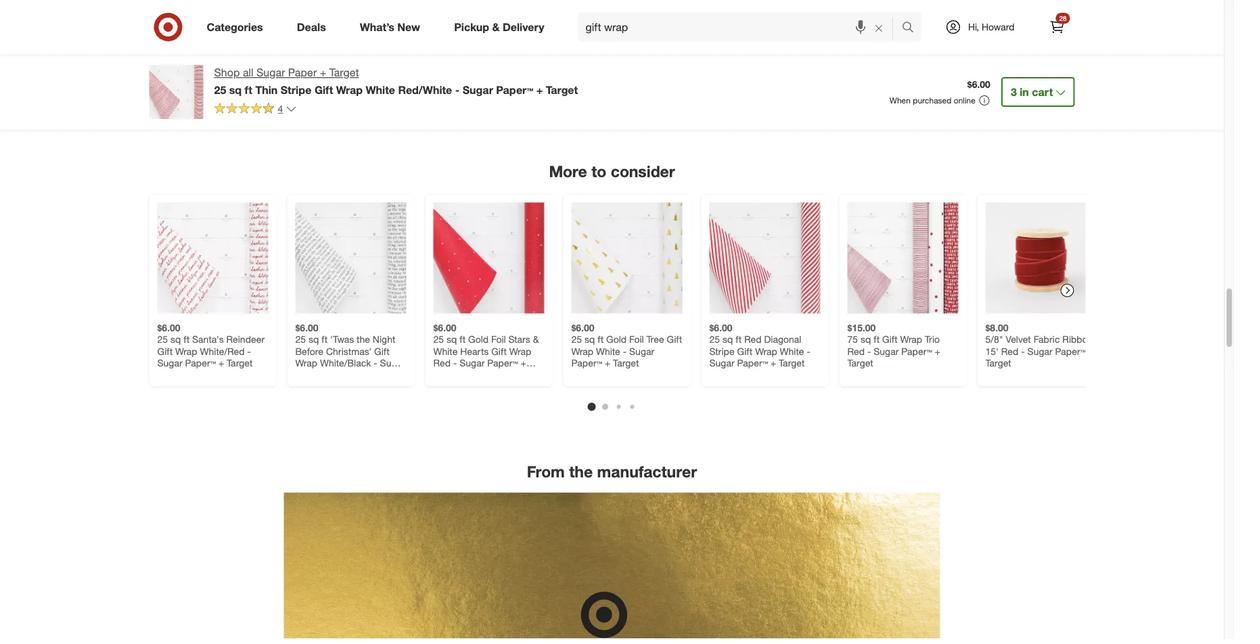 Task type: locate. For each thing, give the bounding box(es) containing it.
$6.00 up before on the left
[[296, 322, 319, 334]]

- inside $15.00 75 sq ft gift wrap trio red - sugar paper™ + target
[[868, 346, 872, 357]]

paper up christmas wrapping paper & sup...
[[288, 66, 317, 79]]

tree
[[647, 334, 665, 346]]

ft for $6.00 25 sq ft 'twas the night before christmas' gift wrap white/black - sugar paper™ + target
[[322, 334, 328, 346]]

ft for $15.00 75 sq ft gift wrap trio red - sugar paper™ + target
[[874, 334, 880, 346]]

1 horizontal spatial stripe
[[710, 346, 735, 357]]

gift right tree
[[667, 334, 683, 346]]

target inside $6.00 25 sq ft gold foil tree gift wrap white - sugar paper™ + target
[[613, 357, 639, 369]]

ft inside $6.00 25 sq ft gold foil tree gift wrap white - sugar paper™ + target
[[598, 334, 604, 346]]

foil for gift
[[491, 334, 506, 346]]

white left tree
[[596, 346, 621, 357]]

more
[[549, 162, 588, 181]]

wrap inside $6.00 25 sq ft santa's reindeer gift wrap white/red - sugar paper™ + target
[[175, 346, 197, 357]]

+ inside $6.00 25 sq ft red diagonal stripe gift wrap white - sugar paper™ + target
[[771, 357, 777, 369]]

ft for $6.00 25 sq ft santa's reindeer gift wrap white/red - sugar paper™ + target
[[184, 334, 190, 346]]

sq inside '$6.00 25 sq ft gold foil stars & white hearts gift wrap red - sugar paper™ + target'
[[447, 334, 457, 346]]

+ inside $6.00 25 sq ft 'twas the night before christmas' gift wrap white/black - sugar paper™ + target
[[329, 369, 335, 381]]

foil left tree
[[630, 334, 644, 346]]

25 sq ft gold foil tree gift wrap white - sugar paper™ + target image
[[572, 203, 683, 314]]

ft inside '$6.00 25 sq ft gold foil stars & white hearts gift wrap red - sugar paper™ + target'
[[460, 334, 466, 346]]

0 horizontal spatial gold
[[468, 334, 489, 346]]

stripe inside $6.00 25 sq ft red diagonal stripe gift wrap white - sugar paper™ + target
[[710, 346, 735, 357]]

consider
[[611, 162, 675, 181]]

gold
[[468, 334, 489, 346], [607, 334, 627, 346]]

paper™ inside $8.00 5/8" velvet fabric ribbon 15' red - sugar paper™ + target
[[1056, 346, 1087, 357]]

howard
[[982, 21, 1015, 33]]

25 inside $6.00 25 sq ft 'twas the night before christmas' gift wrap white/black - sugar paper™ + target
[[296, 334, 306, 346]]

gift inside $15.00 75 sq ft gift wrap trio red - sugar paper™ + target
[[883, 334, 898, 346]]

ft inside $6.00 25 sq ft santa's reindeer gift wrap white/red - sugar paper™ + target
[[184, 334, 190, 346]]

gift right wrapping
[[315, 83, 333, 96]]

1 vertical spatial &
[[342, 94, 349, 107]]

wrap inside '$6.00 25 sq ft gold foil stars & white hearts gift wrap red - sugar paper™ + target'
[[510, 346, 532, 357]]

$6.00 for $6.00 25 sq ft gold foil tree gift wrap white - sugar paper™ + target
[[572, 322, 595, 334]]

0 horizontal spatial the
[[357, 334, 370, 346]]

+ inside $6.00 25 sq ft gold foil tree gift wrap white - sugar paper™ + target
[[605, 357, 611, 369]]

ft
[[245, 83, 253, 96], [184, 334, 190, 346], [322, 334, 328, 346], [460, 334, 466, 346], [598, 334, 604, 346], [736, 334, 742, 346], [874, 334, 880, 346]]

gift right $15.00
[[883, 334, 898, 346]]

all
[[243, 66, 254, 79]]

reindeer
[[226, 334, 265, 346]]

1 horizontal spatial &
[[493, 20, 500, 34]]

$8.00 5/8" velvet fabric ribbon 15' red - sugar paper™ + target
[[986, 322, 1095, 369]]

- down night
[[374, 357, 378, 369]]

$6.00 inside $6.00 25 sq ft 'twas the night before christmas' gift wrap white/black - sugar paper™ + target
[[296, 322, 319, 334]]

1 horizontal spatial christmas
[[516, 94, 565, 107]]

stripe up the 4
[[281, 83, 312, 96]]

-
[[455, 83, 460, 96], [247, 346, 251, 357], [623, 346, 627, 357], [807, 346, 811, 357], [868, 346, 872, 357], [1022, 346, 1025, 357], [374, 357, 378, 369], [454, 357, 457, 369]]

& left sup...
[[342, 94, 349, 107]]

christmas wrapping paper & sup... link
[[198, 86, 391, 116]]

& right stars
[[533, 334, 539, 346]]

diagonal
[[765, 334, 802, 346]]

- inside $6.00 25 sq ft gold foil tree gift wrap white - sugar paper™ + target
[[623, 346, 627, 357]]

categories link
[[195, 12, 280, 42]]

0 vertical spatial paper
[[288, 66, 317, 79]]

1 foil from the left
[[491, 334, 506, 346]]

- right chocolate
[[455, 83, 460, 96]]

$6.00 inside $6.00 25 sq ft santa's reindeer gift wrap white/red - sugar paper™ + target
[[157, 322, 180, 334]]

ft left stars
[[460, 334, 466, 346]]

3
[[1011, 85, 1017, 99]]

christmas for christmas ornaments
[[516, 94, 565, 107]]

gold for white
[[607, 334, 627, 346]]

white left hearts
[[434, 346, 458, 357]]

What can we help you find? suggestions appear below search field
[[578, 12, 906, 42]]

0 horizontal spatial stripe
[[281, 83, 312, 96]]

manufacturer
[[597, 463, 697, 482]]

white left 75
[[780, 346, 805, 357]]

sugar
[[257, 66, 285, 79], [463, 83, 493, 96], [630, 346, 655, 357], [874, 346, 899, 357], [1028, 346, 1053, 357], [157, 357, 183, 369], [380, 357, 405, 369], [460, 357, 485, 369], [710, 357, 735, 369]]

gift left diagonal
[[738, 346, 753, 357]]

$15.00
[[848, 322, 876, 334]]

sq down shop
[[229, 83, 242, 96]]

sq left santa's
[[171, 334, 181, 346]]

25 left 'twas
[[296, 334, 306, 346]]

0 horizontal spatial &
[[342, 94, 349, 107]]

gold left stars
[[468, 334, 489, 346]]

- left hearts
[[454, 357, 457, 369]]

gift inside shop all sugar paper + target 25 sq ft thin stripe gift wrap white red/white - sugar paper™ + target
[[315, 83, 333, 96]]

christmas
[[209, 94, 258, 107], [516, 94, 565, 107], [902, 94, 951, 107]]

$6.00 left diagonal
[[710, 322, 733, 334]]

$6.00 25 sq ft santa's reindeer gift wrap white/red - sugar paper™ + target
[[157, 322, 265, 369]]

wrap
[[336, 83, 363, 96], [901, 334, 923, 346], [175, 346, 197, 357], [510, 346, 532, 357], [572, 346, 594, 357], [756, 346, 778, 357], [296, 357, 318, 369]]

$6.00 for $6.00 25 sq ft gold foil stars & white hearts gift wrap red - sugar paper™ + target
[[434, 322, 457, 334]]

gift inside $6.00 25 sq ft gold foil tree gift wrap white - sugar paper™ + target
[[667, 334, 683, 346]]

red down $15.00
[[848, 346, 865, 357]]

to
[[592, 162, 607, 181]]

ornaments
[[568, 94, 622, 107]]

stripe inside shop all sugar paper + target 25 sq ft thin stripe gift wrap white red/white - sugar paper™ + target
[[281, 83, 312, 96]]

25 left santa's
[[157, 334, 168, 346]]

white inside $6.00 25 sq ft red diagonal stripe gift wrap white - sugar paper™ + target
[[780, 346, 805, 357]]

1 horizontal spatial the
[[569, 463, 593, 482]]

christmas for christmas wrapping paper & sup...
[[209, 94, 258, 107]]

- left fabric
[[1022, 346, 1025, 357]]

1 vertical spatial stripe
[[710, 346, 735, 357]]

from
[[527, 463, 565, 482]]

25 for $6.00 25 sq ft gold foil stars & white hearts gift wrap red - sugar paper™ + target
[[434, 334, 444, 346]]

$6.00 inside '$6.00 25 sq ft gold foil stars & white hearts gift wrap red - sugar paper™ + target'
[[434, 322, 457, 334]]

25 down shop
[[214, 83, 226, 96]]

- right diagonal
[[807, 346, 811, 357]]

white
[[366, 83, 395, 96], [434, 346, 458, 357], [596, 346, 621, 357], [780, 346, 805, 357]]

25 right stars
[[572, 334, 582, 346]]

1 horizontal spatial gold
[[607, 334, 627, 346]]

target
[[330, 66, 359, 79], [546, 83, 578, 96], [227, 357, 253, 369], [613, 357, 639, 369], [779, 357, 805, 369], [848, 357, 874, 369], [986, 357, 1012, 369], [337, 369, 363, 381], [434, 369, 460, 381]]

sugar inside $6.00 25 sq ft santa's reindeer gift wrap white/red - sugar paper™ + target
[[157, 357, 183, 369]]

$6.00 for $6.00 25 sq ft 'twas the night before christmas' gift wrap white/black - sugar paper™ + target
[[296, 322, 319, 334]]

foil inside $6.00 25 sq ft gold foil tree gift wrap white - sugar paper™ + target
[[630, 334, 644, 346]]

- right "white/red"
[[247, 346, 251, 357]]

foil inside '$6.00 25 sq ft gold foil stars & white hearts gift wrap red - sugar paper™ + target'
[[491, 334, 506, 346]]

+
[[320, 66, 327, 79], [537, 83, 543, 96], [935, 346, 941, 357], [1089, 346, 1095, 357], [218, 357, 224, 369], [521, 357, 527, 369], [605, 357, 611, 369], [771, 357, 777, 369], [329, 369, 335, 381]]

gold inside $6.00 25 sq ft gold foil tree gift wrap white - sugar paper™ + target
[[607, 334, 627, 346]]

- inside $6.00 25 sq ft santa's reindeer gift wrap white/red - sugar paper™ + target
[[247, 346, 251, 357]]

red left hearts
[[434, 357, 451, 369]]

sq inside $6.00 25 sq ft red diagonal stripe gift wrap white - sugar paper™ + target
[[723, 334, 733, 346]]

ft left diagonal
[[736, 334, 742, 346]]

sugar inside $15.00 75 sq ft gift wrap trio red - sugar paper™ + target
[[874, 346, 899, 357]]

candy
[[458, 94, 490, 107]]

- inside $8.00 5/8" velvet fabric ribbon 15' red - sugar paper™ + target
[[1022, 346, 1025, 357]]

25 right tree
[[710, 334, 720, 346]]

25 inside '$6.00 25 sq ft gold foil stars & white hearts gift wrap red - sugar paper™ + target'
[[434, 334, 444, 346]]

paper
[[288, 66, 317, 79], [311, 94, 339, 107]]

categories
[[604, 56, 682, 74]]

$6.00 left santa's
[[157, 322, 180, 334]]

2 horizontal spatial christmas
[[902, 94, 951, 107]]

image of 25 sq ft thin stripe gift wrap white red/white - sugar paper™ + target image
[[149, 65, 203, 119]]

$6.00 25 sq ft gold foil tree gift wrap white - sugar paper™ + target
[[572, 322, 683, 369]]

$6.00 right night
[[434, 322, 457, 334]]

ft inside $6.00 25 sq ft red diagonal stripe gift wrap white - sugar paper™ + target
[[736, 334, 742, 346]]

search
[[896, 22, 929, 35]]

0 horizontal spatial foil
[[491, 334, 506, 346]]

1 horizontal spatial foil
[[630, 334, 644, 346]]

sq left diagonal
[[723, 334, 733, 346]]

gold left tree
[[607, 334, 627, 346]]

stripe
[[281, 83, 312, 96], [710, 346, 735, 357]]

$8.00
[[986, 322, 1009, 334]]

indoor christmas decorations
[[868, 94, 1013, 107]]

gift right 'christmas''
[[374, 346, 390, 357]]

25 inside $6.00 25 sq ft red diagonal stripe gift wrap white - sugar paper™ + target
[[710, 334, 720, 346]]

+ inside $15.00 75 sq ft gift wrap trio red - sugar paper™ + target
[[935, 346, 941, 357]]

target inside $6.00 25 sq ft 'twas the night before christmas' gift wrap white/black - sugar paper™ + target
[[337, 369, 363, 381]]

foil left stars
[[491, 334, 506, 346]]

2 christmas from the left
[[516, 94, 565, 107]]

$6.00 inside $6.00 25 sq ft gold foil tree gift wrap white - sugar paper™ + target
[[572, 322, 595, 334]]

white/red
[[200, 346, 245, 357]]

deals link
[[285, 12, 343, 42]]

new
[[398, 20, 421, 34]]

white/black
[[320, 357, 371, 369]]

target inside '$6.00 25 sq ft gold foil stars & white hearts gift wrap red - sugar paper™ + target'
[[434, 369, 460, 381]]

ft for $6.00 25 sq ft gold foil tree gift wrap white - sugar paper™ + target
[[598, 334, 604, 346]]

sq left 'twas
[[309, 334, 319, 346]]

more to consider
[[549, 162, 675, 181]]

the
[[357, 334, 370, 346], [569, 463, 593, 482]]

sq left hearts
[[447, 334, 457, 346]]

gift left stars
[[492, 346, 507, 357]]

25 sq ft red diagonal stripe gift wrap white - sugar paper™ + target image
[[710, 203, 821, 314]]

foil for -
[[630, 334, 644, 346]]

gift
[[315, 83, 333, 96], [667, 334, 683, 346], [883, 334, 898, 346], [157, 346, 173, 357], [374, 346, 390, 357], [492, 346, 507, 357], [738, 346, 753, 357]]

sq inside $6.00 25 sq ft gold foil tree gift wrap white - sugar paper™ + target
[[585, 334, 595, 346]]

+ inside $8.00 5/8" velvet fabric ribbon 15' red - sugar paper™ + target
[[1089, 346, 1095, 357]]

ft down all
[[245, 83, 253, 96]]

red inside $6.00 25 sq ft red diagonal stripe gift wrap white - sugar paper™ + target
[[745, 334, 762, 346]]

sq inside $15.00 75 sq ft gift wrap trio red - sugar paper™ + target
[[861, 334, 871, 346]]

paper™ inside $6.00 25 sq ft 'twas the night before christmas' gift wrap white/black - sugar paper™ + target
[[296, 369, 326, 381]]

2 horizontal spatial &
[[533, 334, 539, 346]]

gold inside '$6.00 25 sq ft gold foil stars & white hearts gift wrap red - sugar paper™ + target'
[[468, 334, 489, 346]]

25 inside $6.00 25 sq ft santa's reindeer gift wrap white/red - sugar paper™ + target
[[157, 334, 168, 346]]

$6.00 up decorations
[[968, 79, 991, 90]]

red right 15'
[[1002, 346, 1019, 357]]

1 gold from the left
[[468, 334, 489, 346]]

0 horizontal spatial christmas
[[209, 94, 258, 107]]

sq inside $6.00 25 sq ft 'twas the night before christmas' gift wrap white/black - sugar paper™ + target
[[309, 334, 319, 346]]

0 vertical spatial stripe
[[281, 83, 312, 96]]

thin
[[256, 83, 278, 96]]

white left red/white
[[366, 83, 395, 96]]

2 vertical spatial &
[[533, 334, 539, 346]]

$6.00 for $6.00 25 sq ft red diagonal stripe gift wrap white - sugar paper™ + target
[[710, 322, 733, 334]]

$6.00 inside $6.00 25 sq ft red diagonal stripe gift wrap white - sugar paper™ + target
[[710, 322, 733, 334]]

15'
[[986, 346, 999, 357]]

0 vertical spatial the
[[357, 334, 370, 346]]

sq inside $6.00 25 sq ft santa's reindeer gift wrap white/red - sugar paper™ + target
[[171, 334, 181, 346]]

stripe left diagonal
[[710, 346, 735, 357]]

$6.00 right stars
[[572, 322, 595, 334]]

ft left 'twas
[[322, 334, 328, 346]]

indoor
[[868, 94, 899, 107]]

trio
[[925, 334, 940, 346]]

from the manufacturer
[[527, 463, 697, 482]]

before
[[296, 346, 324, 357]]

ft left tree
[[598, 334, 604, 346]]

25 sq ft santa's reindeer gift wrap white/red - sugar paper™ + target image
[[157, 203, 268, 314]]

&
[[493, 20, 500, 34], [342, 94, 349, 107], [533, 334, 539, 346]]

red left diagonal
[[745, 334, 762, 346]]

pickup & delivery link
[[443, 12, 562, 42]]

white inside shop all sugar paper + target 25 sq ft thin stripe gift wrap white red/white - sugar paper™ + target
[[366, 83, 395, 96]]

chocolate candy
[[406, 94, 490, 107]]

2 gold from the left
[[607, 334, 627, 346]]

& right pickup
[[493, 20, 500, 34]]

1 christmas from the left
[[209, 94, 258, 107]]

gift left santa's
[[157, 346, 173, 357]]

$6.00
[[968, 79, 991, 90], [157, 322, 180, 334], [296, 322, 319, 334], [434, 322, 457, 334], [572, 322, 595, 334], [710, 322, 733, 334]]

75
[[848, 334, 858, 346]]

sugar inside $6.00 25 sq ft gold foil tree gift wrap white - sugar paper™ + target
[[630, 346, 655, 357]]

decorations
[[954, 94, 1013, 107]]

- left tree
[[623, 346, 627, 357]]

- right 75
[[868, 346, 872, 357]]

ft for $6.00 25 sq ft gold foil stars & white hearts gift wrap red - sugar paper™ + target
[[460, 334, 466, 346]]

ft left santa's
[[184, 334, 190, 346]]

4 link
[[214, 102, 297, 118]]

the left night
[[357, 334, 370, 346]]

ft inside $6.00 25 sq ft 'twas the night before christmas' gift wrap white/black - sugar paper™ + target
[[322, 334, 328, 346]]

4
[[278, 103, 283, 115]]

paper™ inside $6.00 25 sq ft gold foil tree gift wrap white - sugar paper™ + target
[[572, 357, 602, 369]]

ft right 75
[[874, 334, 880, 346]]

indoor christmas decorations link
[[856, 86, 1024, 116]]

2 foil from the left
[[630, 334, 644, 346]]

sq left tree
[[585, 334, 595, 346]]

chocolate candy link
[[394, 86, 501, 116]]

25 left hearts
[[434, 334, 444, 346]]

ft inside $15.00 75 sq ft gift wrap trio red - sugar paper™ + target
[[874, 334, 880, 346]]

related
[[542, 56, 599, 74]]

- inside $6.00 25 sq ft 'twas the night before christmas' gift wrap white/black - sugar paper™ + target
[[374, 357, 378, 369]]

paper right wrapping
[[311, 94, 339, 107]]

+ inside $6.00 25 sq ft santa's reindeer gift wrap white/red - sugar paper™ + target
[[218, 357, 224, 369]]

paper™ inside shop all sugar paper + target 25 sq ft thin stripe gift wrap white red/white - sugar paper™ + target
[[496, 83, 534, 96]]

the right 'from'
[[569, 463, 593, 482]]

25 inside $6.00 25 sq ft gold foil tree gift wrap white - sugar paper™ + target
[[572, 334, 582, 346]]

ft for $6.00 25 sq ft red diagonal stripe gift wrap white - sugar paper™ + target
[[736, 334, 742, 346]]

red/white
[[398, 83, 452, 96]]

25
[[214, 83, 226, 96], [157, 334, 168, 346], [296, 334, 306, 346], [434, 334, 444, 346], [572, 334, 582, 346], [710, 334, 720, 346]]

sq right 75
[[861, 334, 871, 346]]

sq for $6.00 25 sq ft santa's reindeer gift wrap white/red - sugar paper™ + target
[[171, 334, 181, 346]]

red
[[745, 334, 762, 346], [848, 346, 865, 357], [1002, 346, 1019, 357], [434, 357, 451, 369]]

ribbon
[[1063, 334, 1094, 346]]

foil
[[491, 334, 506, 346], [630, 334, 644, 346]]

5/8"
[[986, 334, 1004, 346]]



Task type: describe. For each thing, give the bounding box(es) containing it.
25 sq ft gold foil stars & white hearts gift wrap red - sugar paper™ + target image
[[434, 203, 545, 314]]

hi, howard
[[969, 21, 1015, 33]]

25 sq ft 'twas the night before christmas' gift wrap white/black - sugar paper™ + target image
[[296, 203, 407, 314]]

sq for $6.00 25 sq ft red diagonal stripe gift wrap white - sugar paper™ + target
[[723, 334, 733, 346]]

sq for $6.00 25 sq ft gold foil tree gift wrap white - sugar paper™ + target
[[585, 334, 595, 346]]

what's
[[360, 20, 395, 34]]

sq for $6.00 25 sq ft 'twas the night before christmas' gift wrap white/black - sugar paper™ + target
[[309, 334, 319, 346]]

- inside $6.00 25 sq ft red diagonal stripe gift wrap white - sugar paper™ + target
[[807, 346, 811, 357]]

target inside $6.00 25 sq ft santa's reindeer gift wrap white/red - sugar paper™ + target
[[227, 357, 253, 369]]

gold for hearts
[[468, 334, 489, 346]]

shop all sugar paper + target 25 sq ft thin stripe gift wrap white red/white - sugar paper™ + target
[[214, 66, 578, 96]]

$6.00 25 sq ft gold foil stars & white hearts gift wrap red - sugar paper™ + target
[[434, 322, 539, 381]]

categories
[[207, 20, 263, 34]]

$6.00 for $6.00
[[968, 79, 991, 90]]

3 christmas from the left
[[902, 94, 951, 107]]

cart
[[1033, 85, 1054, 99]]

25 for $6.00 25 sq ft gold foil tree gift wrap white - sugar paper™ + target
[[572, 334, 582, 346]]

fabric
[[1034, 334, 1060, 346]]

purchased
[[913, 95, 952, 106]]

sq for $15.00 75 sq ft gift wrap trio red - sugar paper™ + target
[[861, 334, 871, 346]]

$6.00 25 sq ft red diagonal stripe gift wrap white - sugar paper™ + target
[[710, 322, 811, 369]]

christmas ornaments
[[516, 94, 622, 107]]

28 link
[[1043, 12, 1073, 42]]

sup...
[[352, 94, 380, 107]]

night
[[373, 334, 396, 346]]

red inside '$6.00 25 sq ft gold foil stars & white hearts gift wrap red - sugar paper™ + target'
[[434, 357, 451, 369]]

& inside '$6.00 25 sq ft gold foil stars & white hearts gift wrap red - sugar paper™ + target'
[[533, 334, 539, 346]]

0 vertical spatial &
[[493, 20, 500, 34]]

santa's
[[192, 334, 224, 346]]

christmas ornaments link
[[504, 86, 633, 116]]

paper™ inside $6.00 25 sq ft santa's reindeer gift wrap white/red - sugar paper™ + target
[[185, 357, 216, 369]]

paper™ inside '$6.00 25 sq ft gold foil stars & white hearts gift wrap red - sugar paper™ + target'
[[488, 357, 518, 369]]

target inside $6.00 25 sq ft red diagonal stripe gift wrap white - sugar paper™ + target
[[779, 357, 805, 369]]

paper™ inside $6.00 25 sq ft red diagonal stripe gift wrap white - sugar paper™ + target
[[738, 357, 768, 369]]

paper inside shop all sugar paper + target 25 sq ft thin stripe gift wrap white red/white - sugar paper™ + target
[[288, 66, 317, 79]]

red inside $8.00 5/8" velvet fabric ribbon 15' red - sugar paper™ + target
[[1002, 346, 1019, 357]]

$15.00 75 sq ft gift wrap trio red - sugar paper™ + target
[[848, 322, 941, 369]]

gift inside $6.00 25 sq ft santa's reindeer gift wrap white/red - sugar paper™ + target
[[157, 346, 173, 357]]

3 in cart
[[1011, 85, 1054, 99]]

sq for $6.00 25 sq ft gold foil stars & white hearts gift wrap red - sugar paper™ + target
[[447, 334, 457, 346]]

in
[[1020, 85, 1030, 99]]

ft inside shop all sugar paper + target 25 sq ft thin stripe gift wrap white red/white - sugar paper™ + target
[[245, 83, 253, 96]]

gift inside $6.00 25 sq ft 'twas the night before christmas' gift wrap white/black - sugar paper™ + target
[[374, 346, 390, 357]]

75 sq ft gift wrap trio red - sugar paper™ + target image
[[848, 203, 959, 314]]

hi,
[[969, 21, 980, 33]]

hearts
[[461, 346, 489, 357]]

wrap inside $6.00 25 sq ft red diagonal stripe gift wrap white - sugar paper™ + target
[[756, 346, 778, 357]]

28
[[1060, 14, 1067, 22]]

related categories
[[542, 56, 682, 74]]

red inside $15.00 75 sq ft gift wrap trio red - sugar paper™ + target
[[848, 346, 865, 357]]

target inside $8.00 5/8" velvet fabric ribbon 15' red - sugar paper™ + target
[[986, 357, 1012, 369]]

shop
[[214, 66, 240, 79]]

$6.00 25 sq ft 'twas the night before christmas' gift wrap white/black - sugar paper™ + target
[[296, 322, 405, 381]]

paper™ inside $15.00 75 sq ft gift wrap trio red - sugar paper™ + target
[[902, 346, 933, 357]]

sugar inside $6.00 25 sq ft 'twas the night before christmas' gift wrap white/black - sugar paper™ + target
[[380, 357, 405, 369]]

when purchased online
[[890, 95, 976, 106]]

1 vertical spatial paper
[[311, 94, 339, 107]]

sugar inside $6.00 25 sq ft red diagonal stripe gift wrap white - sugar paper™ + target
[[710, 357, 735, 369]]

25 for $6.00 25 sq ft 'twas the night before christmas' gift wrap white/black - sugar paper™ + target
[[296, 334, 306, 346]]

chocolate
[[406, 94, 455, 107]]

wrap inside $6.00 25 sq ft gold foil tree gift wrap white - sugar paper™ + target
[[572, 346, 594, 357]]

25 for $6.00 25 sq ft red diagonal stripe gift wrap white - sugar paper™ + target
[[710, 334, 720, 346]]

target inside $15.00 75 sq ft gift wrap trio red - sugar paper™ + target
[[848, 357, 874, 369]]

wrapping
[[261, 94, 308, 107]]

25 for $6.00 25 sq ft santa's reindeer gift wrap white/red - sugar paper™ + target
[[157, 334, 168, 346]]

when
[[890, 95, 911, 106]]

online
[[954, 95, 976, 106]]

christmas wrapping paper & sup...
[[209, 94, 380, 107]]

1 vertical spatial the
[[569, 463, 593, 482]]

sugar inside $8.00 5/8" velvet fabric ribbon 15' red - sugar paper™ + target
[[1028, 346, 1053, 357]]

- inside shop all sugar paper + target 25 sq ft thin stripe gift wrap white red/white - sugar paper™ + target
[[455, 83, 460, 96]]

$6.00 for $6.00 25 sq ft santa's reindeer gift wrap white/red - sugar paper™ + target
[[157, 322, 180, 334]]

sq inside shop all sugar paper + target 25 sq ft thin stripe gift wrap white red/white - sugar paper™ + target
[[229, 83, 242, 96]]

search button
[[896, 12, 929, 45]]

wrap inside shop all sugar paper + target 25 sq ft thin stripe gift wrap white red/white - sugar paper™ + target
[[336, 83, 363, 96]]

what's new
[[360, 20, 421, 34]]

3 in cart for 25 sq ft thin stripe gift wrap white red/white - sugar paper™ + target element
[[1011, 85, 1054, 99]]

+ inside '$6.00 25 sq ft gold foil stars & white hearts gift wrap red - sugar paper™ + target'
[[521, 357, 527, 369]]

sugar inside '$6.00 25 sq ft gold foil stars & white hearts gift wrap red - sugar paper™ + target'
[[460, 357, 485, 369]]

wrap inside $6.00 25 sq ft 'twas the night before christmas' gift wrap white/black - sugar paper™ + target
[[296, 357, 318, 369]]

delivery
[[503, 20, 545, 34]]

what's new link
[[348, 12, 437, 42]]

deals
[[297, 20, 326, 34]]

pickup
[[454, 20, 490, 34]]

the inside $6.00 25 sq ft 'twas the night before christmas' gift wrap white/black - sugar paper™ + target
[[357, 334, 370, 346]]

25 inside shop all sugar paper + target 25 sq ft thin stripe gift wrap white red/white - sugar paper™ + target
[[214, 83, 226, 96]]

white inside $6.00 25 sq ft gold foil tree gift wrap white - sugar paper™ + target
[[596, 346, 621, 357]]

5/8" velvet fabric ribbon 15' red - sugar paper™ + target image
[[986, 203, 1097, 314]]

gift inside $6.00 25 sq ft red diagonal stripe gift wrap white - sugar paper™ + target
[[738, 346, 753, 357]]

stars
[[509, 334, 531, 346]]

'twas
[[330, 334, 354, 346]]

velvet
[[1006, 334, 1032, 346]]

gift inside '$6.00 25 sq ft gold foil stars & white hearts gift wrap red - sugar paper™ + target'
[[492, 346, 507, 357]]

white inside '$6.00 25 sq ft gold foil stars & white hearts gift wrap red - sugar paper™ + target'
[[434, 346, 458, 357]]

christmas'
[[326, 346, 372, 357]]

wrap inside $15.00 75 sq ft gift wrap trio red - sugar paper™ + target
[[901, 334, 923, 346]]

- inside '$6.00 25 sq ft gold foil stars & white hearts gift wrap red - sugar paper™ + target'
[[454, 357, 457, 369]]

pickup & delivery
[[454, 20, 545, 34]]



Task type: vqa. For each thing, say whether or not it's contained in the screenshot.


